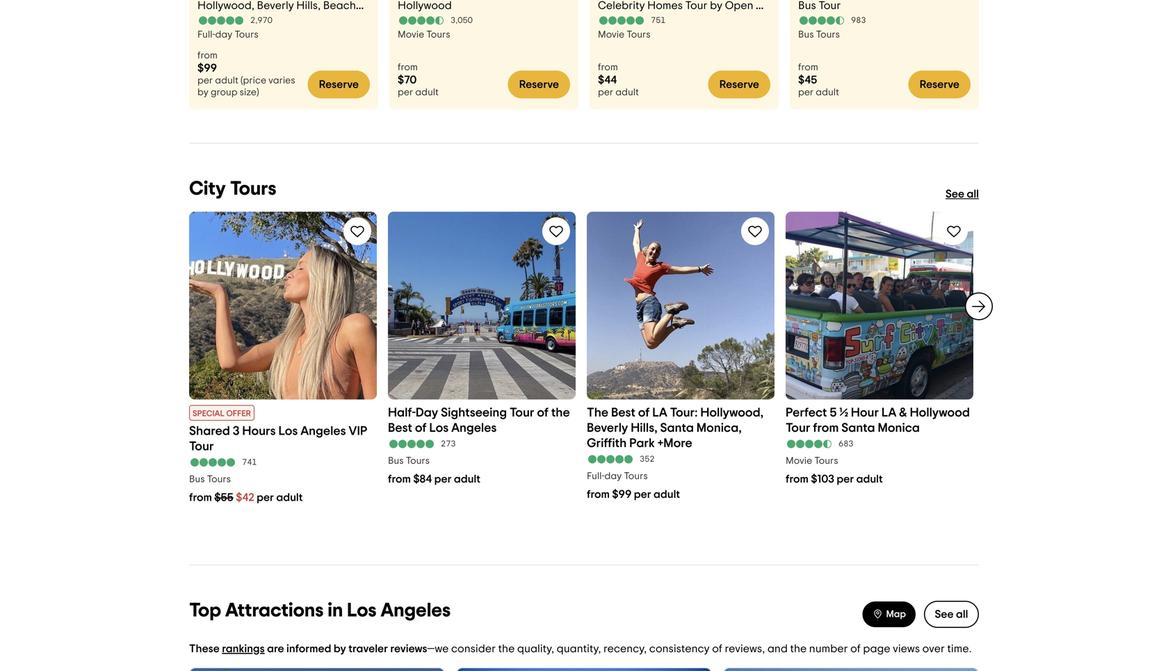 Task type: vqa. For each thing, say whether or not it's contained in the screenshot.
3
yes



Task type: locate. For each thing, give the bounding box(es) containing it.
see all
[[946, 188, 979, 200], [935, 609, 968, 620]]

reviews,
[[725, 643, 765, 654]]

from inside from $44 per adult
[[598, 63, 618, 72]]

tours up from $99 per adult
[[624, 472, 648, 481]]

1 reserve from the left
[[319, 79, 359, 90]]

tours down 4.5 of 5 bubbles. 3,050 reviews element
[[427, 30, 450, 40]]

tours up $55
[[207, 475, 231, 484]]

bus down the shared
[[189, 475, 205, 484]]

full- up from $99 per adult (price varies by group size)
[[198, 30, 215, 40]]

2 horizontal spatial angeles
[[451, 422, 497, 434]]

day up from $99 per adult (price varies by group size)
[[215, 30, 232, 40]]

0 horizontal spatial movie
[[398, 30, 424, 40]]

2 vertical spatial bus
[[189, 475, 205, 484]]

0 vertical spatial best
[[611, 407, 636, 419]]

reserve link for $45
[[909, 71, 971, 98]]

adult down 5.0 of 5 bubbles. 352 reviews element
[[654, 489, 680, 500]]

0 vertical spatial full-day tours
[[198, 30, 259, 40]]

0 horizontal spatial bus tours
[[189, 475, 231, 484]]

1 horizontal spatial bus
[[388, 456, 404, 466]]

per inside from $99 per adult (price varies by group size)
[[198, 76, 213, 86]]

bus for 983
[[798, 30, 814, 40]]

bus tours
[[798, 30, 840, 40], [388, 456, 430, 466], [189, 475, 231, 484]]

2 horizontal spatial tour
[[786, 422, 811, 434]]

the right and at the right of page
[[790, 643, 807, 654]]

per for from $44 per adult
[[598, 88, 614, 97]]

0 vertical spatial bus
[[798, 30, 814, 40]]

of down "day"
[[415, 422, 427, 434]]

santa down hour
[[842, 422, 875, 434]]

0 horizontal spatial the
[[498, 643, 515, 654]]

adult inside from $44 per adult
[[616, 88, 639, 97]]

day up from $99 per adult
[[605, 472, 622, 481]]

2 reserve from the left
[[519, 79, 559, 90]]

angeles up reviews
[[381, 601, 451, 620]]

reserve
[[319, 79, 359, 90], [519, 79, 559, 90], [720, 79, 759, 90], [920, 79, 960, 90]]

tours up the $103
[[815, 456, 839, 466]]

per inside from $45 per adult
[[798, 88, 814, 97]]

$99 for per adult (price varies by group size)
[[198, 63, 217, 74]]

1 horizontal spatial day
[[605, 472, 622, 481]]

0 vertical spatial day
[[215, 30, 232, 40]]

by left traveler
[[334, 643, 346, 654]]

day for 352
[[605, 472, 622, 481]]

santa
[[660, 422, 694, 434], [842, 422, 875, 434]]

2 horizontal spatial los
[[429, 422, 449, 434]]

352
[[640, 455, 655, 464]]

save to a trip image for perfect 5 ½ hour la & hollywood tour from santa monica
[[946, 223, 963, 240]]

3 save to a trip image from the left
[[946, 223, 963, 240]]

the left the
[[551, 407, 570, 419]]

$99 for per adult
[[612, 489, 632, 500]]

save to a trip image
[[349, 223, 366, 240]]

0 horizontal spatial santa
[[660, 422, 694, 434]]

angeles
[[451, 422, 497, 434], [301, 425, 346, 437], [381, 601, 451, 620]]

from
[[198, 51, 218, 61], [398, 63, 418, 72], [598, 63, 618, 72], [798, 63, 819, 72], [813, 422, 839, 434], [388, 474, 411, 485], [786, 474, 809, 485], [587, 489, 610, 500], [189, 492, 212, 503]]

$99
[[198, 63, 217, 74], [612, 489, 632, 500]]

1 horizontal spatial los
[[347, 601, 377, 620]]

1 vertical spatial bus
[[388, 456, 404, 466]]

4 reserve link from the left
[[909, 71, 971, 98]]

1 horizontal spatial movie tours
[[598, 30, 651, 40]]

5.0 of 5 bubbles. 751 reviews element
[[598, 16, 771, 25]]

0 horizontal spatial by
[[198, 88, 209, 97]]

0 vertical spatial tour
[[510, 407, 534, 419]]

see all link
[[946, 179, 979, 209], [924, 601, 979, 628]]

consistency
[[649, 643, 710, 654]]

the
[[587, 407, 609, 419]]

adult down 5.0 of 5 bubbles. 273 reviews element
[[454, 474, 481, 485]]

angeles inside special offer shared 3 hours los angeles vip tour
[[301, 425, 346, 437]]

bus tours up from $45 per adult at the right top
[[798, 30, 840, 40]]

la up hills,
[[653, 407, 668, 419]]

movie up the $103
[[786, 456, 812, 466]]

0 horizontal spatial angeles
[[301, 425, 346, 437]]

tour right 'sightseeing'
[[510, 407, 534, 419]]

la inside perfect 5 ½ hour la & hollywood tour from santa monica
[[882, 407, 897, 419]]

day
[[215, 30, 232, 40], [605, 472, 622, 481]]

of
[[537, 407, 549, 419], [638, 407, 650, 419], [415, 422, 427, 434], [712, 643, 723, 654], [851, 643, 861, 654]]

2 save to a trip image from the left
[[747, 223, 764, 240]]

page
[[863, 643, 891, 654]]

1 vertical spatial see all link
[[924, 601, 979, 628]]

per for from $84 per adult
[[434, 474, 452, 485]]

1 vertical spatial best
[[388, 422, 412, 434]]

from down 5 in the bottom right of the page
[[813, 422, 839, 434]]

movie tours up from $70 per adult
[[398, 30, 450, 40]]

the
[[551, 407, 570, 419], [498, 643, 515, 654], [790, 643, 807, 654]]

2 reserve link from the left
[[508, 71, 570, 98]]

1 save to a trip image from the left
[[548, 223, 565, 240]]

movie for $70
[[398, 30, 424, 40]]

1 horizontal spatial best
[[611, 407, 636, 419]]

hollywood
[[910, 407, 970, 419]]

2 la from the left
[[882, 407, 897, 419]]

0 vertical spatial see all link
[[946, 179, 979, 209]]

1 reserve link from the left
[[308, 71, 370, 98]]

bus
[[798, 30, 814, 40], [388, 456, 404, 466], [189, 475, 205, 484]]

movie for $44
[[598, 30, 625, 40]]

from for from $99 per adult (price varies by group size)
[[198, 51, 218, 61]]

1 vertical spatial all
[[956, 609, 968, 620]]

from for from $44 per adult
[[598, 63, 618, 72]]

4 reserve from the left
[[920, 79, 960, 90]]

2 horizontal spatial bus tours
[[798, 30, 840, 40]]

3 reserve from the left
[[720, 79, 759, 90]]

by
[[198, 88, 209, 97], [334, 643, 346, 654]]

+more
[[658, 437, 692, 450]]

1 horizontal spatial tour
[[510, 407, 534, 419]]

0 vertical spatial $99
[[198, 63, 217, 74]]

0 horizontal spatial tour
[[189, 440, 214, 453]]

movie up $44
[[598, 30, 625, 40]]

from left $84
[[388, 474, 411, 485]]

5.0 of 5 bubbles. 741 reviews element
[[189, 458, 377, 467]]

2 vertical spatial tour
[[189, 440, 214, 453]]

hills,
[[631, 422, 658, 434]]

informed
[[287, 643, 331, 654]]

1 horizontal spatial movie
[[598, 30, 625, 40]]

save to a trip image
[[548, 223, 565, 240], [747, 223, 764, 240], [946, 223, 963, 240]]

park
[[630, 437, 655, 450]]

2 horizontal spatial bus
[[798, 30, 814, 40]]

1 la from the left
[[653, 407, 668, 419]]

best up beverly
[[611, 407, 636, 419]]

la left "&"
[[882, 407, 897, 419]]

consider
[[451, 643, 496, 654]]

0 vertical spatial bus tours
[[798, 30, 840, 40]]

0 vertical spatial see
[[946, 188, 965, 200]]

movie tours for $70
[[398, 30, 450, 40]]

from up $44
[[598, 63, 618, 72]]

tours
[[235, 30, 259, 40], [427, 30, 450, 40], [627, 30, 651, 40], [816, 30, 840, 40], [230, 179, 276, 199], [406, 456, 430, 466], [815, 456, 839, 466], [624, 472, 648, 481], [207, 475, 231, 484]]

all
[[967, 188, 979, 200], [956, 609, 968, 620]]

0 horizontal spatial bus
[[189, 475, 205, 484]]

adult down "$45"
[[816, 88, 839, 97]]

tour inside special offer shared 3 hours los angeles vip tour
[[189, 440, 214, 453]]

adult inside from $45 per adult
[[816, 88, 839, 97]]

los up "273"
[[429, 422, 449, 434]]

from up "$45"
[[798, 63, 819, 72]]

2 horizontal spatial movie tours
[[786, 456, 839, 466]]

2 santa from the left
[[842, 422, 875, 434]]

0 horizontal spatial movie tours
[[398, 30, 450, 40]]

1 santa from the left
[[660, 422, 694, 434]]

bus tours for 983
[[798, 30, 840, 40]]

traveler
[[349, 643, 388, 654]]

1 vertical spatial $99
[[612, 489, 632, 500]]

per inside from $70 per adult
[[398, 88, 413, 97]]

tour
[[510, 407, 534, 419], [786, 422, 811, 434], [189, 440, 214, 453]]

of left the
[[537, 407, 549, 419]]

movie
[[398, 30, 424, 40], [598, 30, 625, 40], [786, 456, 812, 466]]

0 horizontal spatial $99
[[198, 63, 217, 74]]

movie tours
[[398, 30, 450, 40], [598, 30, 651, 40], [786, 456, 839, 466]]

from left $55
[[189, 492, 212, 503]]

los right hours
[[279, 425, 298, 437]]

1 vertical spatial by
[[334, 643, 346, 654]]

0 horizontal spatial full-day tours
[[198, 30, 259, 40]]

1 horizontal spatial full-
[[587, 472, 605, 481]]

best down half-
[[388, 422, 412, 434]]

by left group
[[198, 88, 209, 97]]

full-day tours up from $99 per adult
[[587, 472, 648, 481]]

1 vertical spatial tour
[[786, 422, 811, 434]]

best inside half-day sightseeing tour of the best of los angeles
[[388, 422, 412, 434]]

adult for from $99 per adult (price varies by group size)
[[215, 76, 238, 86]]

adult for from $44 per adult
[[616, 88, 639, 97]]

angeles down 'sightseeing'
[[451, 422, 497, 434]]

from up "$70"
[[398, 63, 418, 72]]

from $45 per adult
[[798, 63, 839, 97]]

1 horizontal spatial la
[[882, 407, 897, 419]]

from for from $84 per adult
[[388, 474, 411, 485]]

griffith
[[587, 437, 627, 450]]

full-day tours down 2,970
[[198, 30, 259, 40]]

$42
[[236, 492, 254, 503]]

number
[[809, 643, 848, 654]]

la
[[653, 407, 668, 419], [882, 407, 897, 419]]

city tours link
[[189, 179, 276, 199]]

from left the $103
[[786, 474, 809, 485]]

from $99 per adult
[[587, 489, 680, 500]]

adult inside from $70 per adult
[[415, 88, 439, 97]]

tours up $84
[[406, 456, 430, 466]]

0 horizontal spatial day
[[215, 30, 232, 40]]

$84
[[413, 474, 432, 485]]

per down "$45"
[[798, 88, 814, 97]]

adult inside from $99 per adult (price varies by group size)
[[215, 76, 238, 86]]

1 horizontal spatial full-day tours
[[587, 472, 648, 481]]

per down 352
[[634, 489, 651, 500]]

0 horizontal spatial full-
[[198, 30, 215, 40]]

0 vertical spatial see all
[[946, 188, 979, 200]]

per for from $99 per adult (price varies by group size)
[[198, 76, 213, 86]]

0 horizontal spatial la
[[653, 407, 668, 419]]

per right the $42
[[257, 492, 274, 503]]

$44
[[598, 74, 617, 86]]

683
[[839, 440, 854, 448]]

adult down $44
[[616, 88, 639, 97]]

per up group
[[198, 76, 213, 86]]

adult up group
[[215, 76, 238, 86]]

los right the in
[[347, 601, 377, 620]]

tour down the shared
[[189, 440, 214, 453]]

save to a trip image for the best of la tour: hollywood, beverly hills, santa monica, griffith park +more
[[747, 223, 764, 240]]

bus up "$45"
[[798, 30, 814, 40]]

from up group
[[198, 51, 218, 61]]

are
[[267, 643, 284, 654]]

0 vertical spatial by
[[198, 88, 209, 97]]

monica
[[878, 422, 920, 434]]

reserve link for $99
[[308, 71, 370, 98]]

los inside half-day sightseeing tour of the best of los angeles
[[429, 422, 449, 434]]

adult down '4.5 of 5 bubbles. 683 reviews' element
[[857, 474, 883, 485]]

angeles inside half-day sightseeing tour of the best of los angeles
[[451, 422, 497, 434]]

2 horizontal spatial save to a trip image
[[946, 223, 963, 240]]

movie tours up the $103
[[786, 456, 839, 466]]

1 horizontal spatial santa
[[842, 422, 875, 434]]

$99 up group
[[198, 63, 217, 74]]

tour inside perfect 5 ½ hour la & hollywood tour from santa monica
[[786, 422, 811, 434]]

bus tours up $84
[[388, 456, 430, 466]]

0 vertical spatial full-
[[198, 30, 215, 40]]

movie up "$70"
[[398, 30, 424, 40]]

movie tours up from $44 per adult
[[598, 30, 651, 40]]

santa inside 'the best of la tour: hollywood, beverly hills, santa monica, griffith park +more'
[[660, 422, 694, 434]]

of up hills,
[[638, 407, 650, 419]]

santa inside perfect 5 ½ hour la & hollywood tour from santa monica
[[842, 422, 875, 434]]

best
[[611, 407, 636, 419], [388, 422, 412, 434]]

bus up from $84 per adult
[[388, 456, 404, 466]]

bus tours up $55
[[189, 475, 231, 484]]

offer
[[226, 410, 251, 418]]

0 horizontal spatial los
[[279, 425, 298, 437]]

reserve for $99
[[319, 79, 359, 90]]

from inside from $99 per adult (price varies by group size)
[[198, 51, 218, 61]]

per
[[198, 76, 213, 86], [398, 88, 413, 97], [598, 88, 614, 97], [798, 88, 814, 97], [434, 474, 452, 485], [837, 474, 854, 485], [634, 489, 651, 500], [257, 492, 274, 503]]

map
[[886, 610, 906, 619]]

by inside from $99 per adult (price varies by group size)
[[198, 88, 209, 97]]

per down "$70"
[[398, 88, 413, 97]]

tours down 5.0 of 5 bubbles. 751 reviews element
[[627, 30, 651, 40]]

0 horizontal spatial best
[[388, 422, 412, 434]]

full- down griffith
[[587, 472, 605, 481]]

1 vertical spatial bus tours
[[388, 456, 430, 466]]

in
[[328, 601, 343, 620]]

from $70 per adult
[[398, 63, 439, 97]]

from for from $55 $42 per adult
[[189, 492, 212, 503]]

1 horizontal spatial bus tours
[[388, 456, 430, 466]]

from down griffith
[[587, 489, 610, 500]]

previous image
[[181, 298, 198, 315]]

1 vertical spatial day
[[605, 472, 622, 481]]

1 horizontal spatial the
[[551, 407, 570, 419]]

2,970
[[250, 16, 273, 25]]

adult for from $45 per adult
[[816, 88, 839, 97]]

tour down perfect
[[786, 422, 811, 434]]

from inside from $45 per adult
[[798, 63, 819, 72]]

4.5 of 5 bubbles. 3,050 reviews element
[[398, 16, 570, 25]]

from inside from $70 per adult
[[398, 63, 418, 72]]

$99 inside from $99 per adult (price varies by group size)
[[198, 63, 217, 74]]

from $55 $42 per adult
[[189, 492, 303, 503]]

751
[[651, 16, 666, 25]]

3 reserve link from the left
[[709, 71, 771, 98]]

special offer shared 3 hours los angeles vip tour
[[189, 410, 368, 453]]

per right $84
[[434, 474, 452, 485]]

1 vertical spatial full-
[[587, 472, 605, 481]]

adult down "$70"
[[415, 88, 439, 97]]

5
[[830, 407, 837, 419]]

1 vertical spatial full-day tours
[[587, 472, 648, 481]]

angeles left the vip
[[301, 425, 346, 437]]

from $44 per adult
[[598, 63, 639, 97]]

per inside from $44 per adult
[[598, 88, 614, 97]]

1 horizontal spatial save to a trip image
[[747, 223, 764, 240]]

1 horizontal spatial $99
[[612, 489, 632, 500]]

0 horizontal spatial save to a trip image
[[548, 223, 565, 240]]

full-day tours for 2,970
[[198, 30, 259, 40]]

half-day sightseeing tour of the best of los angeles
[[388, 407, 570, 434]]

per right the $103
[[837, 474, 854, 485]]

santa up +more
[[660, 422, 694, 434]]

reserve link
[[308, 71, 370, 98], [508, 71, 570, 98], [709, 71, 771, 98], [909, 71, 971, 98]]

$99 down griffith
[[612, 489, 632, 500]]

of left "reviews,"
[[712, 643, 723, 654]]

from for from $99 per adult
[[587, 489, 610, 500]]

see
[[946, 188, 965, 200], [935, 609, 954, 620]]

per down $44
[[598, 88, 614, 97]]

the left quality,
[[498, 643, 515, 654]]



Task type: describe. For each thing, give the bounding box(es) containing it.
741
[[242, 458, 257, 467]]

4.5 of 5 bubbles. 983 reviews element
[[798, 16, 971, 25]]

size)
[[240, 88, 259, 97]]

3,050
[[451, 16, 473, 25]]

1 vertical spatial see all
[[935, 609, 968, 620]]

views
[[893, 643, 920, 654]]

from $103 per adult
[[786, 474, 883, 485]]

city
[[189, 179, 226, 199]]

hollywood,
[[701, 407, 764, 419]]

attractions
[[225, 601, 324, 620]]

half-
[[388, 407, 416, 419]]

movie tours for $44
[[598, 30, 651, 40]]

reserve for $44
[[720, 79, 759, 90]]

perfect
[[786, 407, 827, 419]]

vip
[[349, 425, 368, 437]]

reserve for $45
[[920, 79, 960, 90]]

bus for 273
[[388, 456, 404, 466]]

273
[[441, 440, 456, 448]]

city tours
[[189, 179, 276, 199]]

reserve link for $70
[[508, 71, 570, 98]]

—we
[[427, 643, 449, 654]]

quality,
[[517, 643, 554, 654]]

from $99 per adult (price varies by group size)
[[198, 51, 295, 97]]

2 horizontal spatial the
[[790, 643, 807, 654]]

hours
[[242, 425, 276, 437]]

sightseeing
[[441, 407, 507, 419]]

3
[[233, 425, 240, 437]]

reserve link for $44
[[709, 71, 771, 98]]

group
[[211, 88, 238, 97]]

&
[[899, 407, 907, 419]]

the inside half-day sightseeing tour of the best of los angeles
[[551, 407, 570, 419]]

best inside 'the best of la tour: hollywood, beverly hills, santa monica, griffith park +more'
[[611, 407, 636, 419]]

bus tours for 273
[[388, 456, 430, 466]]

(price
[[241, 76, 266, 86]]

full- for 2,970
[[198, 30, 215, 40]]

$103
[[811, 474, 835, 485]]

next image
[[971, 298, 988, 315]]

full- for 352
[[587, 472, 605, 481]]

save to a trip image for half-day sightseeing tour of the best of los angeles
[[548, 223, 565, 240]]

adult for from $84 per adult
[[454, 474, 481, 485]]

0 vertical spatial all
[[967, 188, 979, 200]]

1 vertical spatial see
[[935, 609, 954, 620]]

$70
[[398, 74, 417, 86]]

day for 2,970
[[215, 30, 232, 40]]

varies
[[269, 76, 295, 86]]

from for from $70 per adult
[[398, 63, 418, 72]]

these rankings are informed by traveler reviews —we consider the quality, quantity, recency, consistency of reviews, and the number of page views over time.
[[189, 643, 972, 654]]

½
[[840, 407, 848, 419]]

tours down 2,970
[[235, 30, 259, 40]]

$55
[[214, 492, 234, 503]]

1 horizontal spatial by
[[334, 643, 346, 654]]

day
[[416, 407, 438, 419]]

of inside 'the best of la tour: hollywood, beverly hills, santa monica, griffith park +more'
[[638, 407, 650, 419]]

reviews
[[390, 643, 427, 654]]

of left page
[[851, 643, 861, 654]]

from inside perfect 5 ½ hour la & hollywood tour from santa monica
[[813, 422, 839, 434]]

the best of la tour: hollywood, beverly hills, santa monica, griffith park +more
[[587, 407, 764, 450]]

la inside 'the best of la tour: hollywood, beverly hills, santa monica, griffith park +more'
[[653, 407, 668, 419]]

4.5 of 5 bubbles. 683 reviews element
[[786, 439, 974, 449]]

adult for from $70 per adult
[[415, 88, 439, 97]]

and
[[768, 643, 788, 654]]

perfect 5 ½ hour la & hollywood tour from santa monica
[[786, 407, 970, 434]]

rankings
[[222, 643, 265, 654]]

hour
[[851, 407, 879, 419]]

from $84 per adult
[[388, 474, 481, 485]]

tours up from $45 per adult at the right top
[[816, 30, 840, 40]]

monica,
[[697, 422, 742, 434]]

reserve for $70
[[519, 79, 559, 90]]

rankings link
[[222, 643, 267, 654]]

adult for from $103 per adult
[[857, 474, 883, 485]]

adult for from $99 per adult
[[654, 489, 680, 500]]

per for from $70 per adult
[[398, 88, 413, 97]]

tours right city
[[230, 179, 276, 199]]

los inside special offer shared 3 hours los angeles vip tour
[[279, 425, 298, 437]]

tour inside half-day sightseeing tour of the best of los angeles
[[510, 407, 534, 419]]

per for from $103 per adult
[[837, 474, 854, 485]]

recency,
[[604, 643, 647, 654]]

2 horizontal spatial movie
[[786, 456, 812, 466]]

shared
[[189, 425, 230, 437]]

per for from $99 per adult
[[634, 489, 651, 500]]

from for from $103 per adult
[[786, 474, 809, 485]]

time.
[[948, 643, 972, 654]]

5.0 of 5 bubbles. 2,970 reviews element
[[198, 16, 370, 25]]

adult down 5.0 of 5 bubbles. 741 reviews element
[[276, 492, 303, 503]]

full-day tours for 352
[[587, 472, 648, 481]]

top attractions in los angeles
[[189, 601, 451, 620]]

map button
[[863, 602, 916, 627]]

quantity,
[[557, 643, 601, 654]]

over
[[923, 643, 945, 654]]

983
[[851, 16, 866, 25]]

tour:
[[670, 407, 698, 419]]

5.0 of 5 bubbles. 273 reviews element
[[388, 439, 576, 449]]

these
[[189, 643, 220, 654]]

special
[[193, 410, 225, 418]]

2 vertical spatial bus tours
[[189, 475, 231, 484]]

from for from $45 per adult
[[798, 63, 819, 72]]

1 horizontal spatial angeles
[[381, 601, 451, 620]]

top
[[189, 601, 221, 620]]

$45
[[798, 74, 817, 86]]

per for from $45 per adult
[[798, 88, 814, 97]]

beverly
[[587, 422, 628, 434]]

5.0 of 5 bubbles. 352 reviews element
[[587, 454, 775, 464]]



